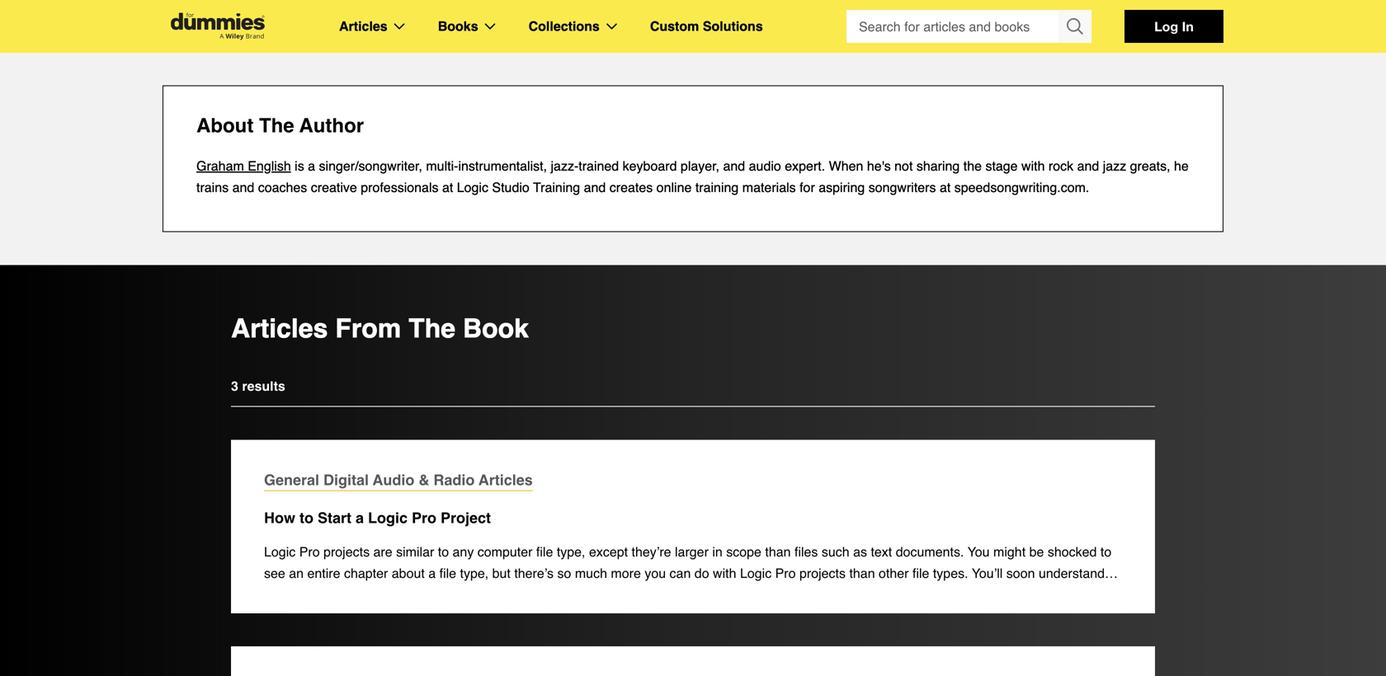Task type: locate. For each thing, give the bounding box(es) containing it.
0 horizontal spatial is
[[295, 159, 304, 174]]

1 horizontal spatial articles
[[339, 19, 388, 34]]

2 at from the left
[[940, 180, 951, 195]]

to inside is the file type that you work with in logic pro. the file extension of a logic pro project is .logicx. the project file contains midi events, parameter settings, and information about the audio and video in your project.  to get the big picture of your project and how it relates to logic pro, the hierarchy goes like this:
[[1042, 634, 1053, 649]]

to
[[299, 510, 314, 527], [1042, 634, 1053, 649]]

open book categories image
[[485, 23, 496, 30]]

general
[[264, 472, 319, 489]]

file up how
[[953, 612, 969, 628]]

1 file from the left
[[354, 612, 371, 628]]

1 vertical spatial audio
[[534, 634, 566, 649]]

of
[[697, 612, 708, 628], [847, 634, 858, 649]]

multi-
[[426, 159, 458, 174]]

books
[[438, 19, 478, 34]]

1 vertical spatial articles
[[231, 314, 328, 344]]

contains
[[973, 612, 1022, 628]]

0 vertical spatial audio
[[749, 159, 781, 174]]

project up big
[[782, 612, 821, 628]]

keyboard
[[623, 159, 677, 174]]

articles
[[339, 19, 388, 34], [231, 314, 328, 344], [479, 472, 533, 489]]

sharing
[[917, 159, 960, 174]]

logic down audio
[[368, 510, 408, 527]]

2 horizontal spatial articles
[[479, 472, 533, 489]]

author
[[299, 114, 364, 137]]

radio
[[433, 472, 475, 489]]

group
[[847, 10, 1092, 43]]

2 horizontal spatial file
[[953, 612, 969, 628]]

1 vertical spatial a
[[356, 510, 364, 527]]

1 vertical spatial to
[[1042, 634, 1053, 649]]

you
[[429, 612, 450, 628]]

to down midi
[[1042, 634, 1053, 649]]

at down multi-
[[442, 180, 453, 195]]

settings,
[[328, 634, 377, 649]]

jazz-
[[551, 159, 579, 174]]

to right how
[[299, 510, 314, 527]]

the up the video
[[590, 612, 612, 628]]

articles up results
[[231, 314, 328, 344]]

from
[[335, 314, 401, 344]]

0 vertical spatial to
[[299, 510, 314, 527]]

and down the pro.
[[570, 634, 592, 649]]

logic left the pro.
[[527, 612, 558, 628]]

big
[[783, 634, 800, 649]]

stage
[[986, 159, 1018, 174]]

the right the about
[[512, 634, 530, 649]]

with up speedsongwriting.com.
[[1021, 159, 1045, 174]]

with
[[1021, 159, 1045, 174], [486, 612, 509, 628]]

of up project.
[[697, 612, 708, 628]]

1 horizontal spatial your
[[862, 634, 888, 649]]

a
[[308, 159, 315, 174], [356, 510, 364, 527], [711, 612, 719, 628]]

greats,
[[1130, 159, 1170, 174]]

of down .logicx.
[[847, 634, 858, 649]]

2 vertical spatial a
[[711, 612, 719, 628]]

audio down the pro.
[[534, 634, 566, 649]]

the
[[259, 114, 294, 137], [409, 314, 455, 344], [590, 612, 612, 628], [883, 612, 906, 628]]

is inside is a singer/songwriter, multi-instrumentalist, jazz-trained keyboard player, and audio expert. when he's not sharing the stage with rock and jazz greats, he trains and coaches creative professionals at logic studio training and creates online training materials for aspiring songwriters at speedsongwriting.com.
[[295, 159, 304, 174]]

at down sharing
[[940, 180, 951, 195]]

0 horizontal spatial to
[[299, 510, 314, 527]]

in
[[513, 612, 523, 628], [631, 634, 641, 649]]

1 vertical spatial pro
[[758, 612, 778, 628]]

online
[[656, 180, 692, 195]]

events,
[[1057, 612, 1100, 628]]

player,
[[681, 159, 720, 174]]

0 horizontal spatial of
[[697, 612, 708, 628]]

1 horizontal spatial file
[[616, 612, 633, 628]]

1 horizontal spatial at
[[940, 180, 951, 195]]

when
[[829, 159, 863, 174]]

start
[[318, 510, 351, 527]]

1 horizontal spatial with
[[1021, 159, 1045, 174]]

he's
[[867, 159, 891, 174]]

1 horizontal spatial pro
[[758, 612, 778, 628]]

custom solutions
[[650, 19, 763, 34]]

0 horizontal spatial your
[[645, 634, 671, 649]]

in right the video
[[631, 634, 641, 649]]

and up training
[[723, 159, 745, 174]]

the down parameter
[[264, 655, 282, 671]]

1 horizontal spatial of
[[847, 634, 858, 649]]

graham
[[196, 159, 244, 174]]

2 file from the left
[[616, 612, 633, 628]]

rock
[[1049, 159, 1074, 174]]

for
[[800, 180, 815, 195]]

studio
[[492, 180, 530, 195]]

general digital audio & radio articles
[[264, 472, 533, 489]]

1 horizontal spatial to
[[1042, 634, 1053, 649]]

close this dialog image
[[1361, 626, 1378, 643]]

is
[[295, 159, 304, 174], [319, 612, 329, 628], [825, 612, 835, 628]]

goes
[[344, 655, 373, 671]]

pro
[[412, 510, 436, 527], [758, 612, 778, 628]]

and down graham english "link"
[[232, 180, 254, 195]]

2 horizontal spatial a
[[711, 612, 719, 628]]

information
[[406, 634, 472, 649]]

1 horizontal spatial audio
[[749, 159, 781, 174]]

your down .logicx.
[[862, 634, 888, 649]]

0 vertical spatial a
[[308, 159, 315, 174]]

audio inside is the file type that you work with in logic pro. the file extension of a logic pro project is .logicx. the project file contains midi events, parameter settings, and information about the audio and video in your project.  to get the big picture of your project and how it relates to logic pro, the hierarchy goes like this:
[[534, 634, 566, 649]]

0 horizontal spatial audio
[[534, 634, 566, 649]]

articles right radio
[[479, 472, 533, 489]]

is up picture
[[825, 612, 835, 628]]

file up the settings,
[[354, 612, 371, 628]]

is up the settings,
[[319, 612, 329, 628]]

0 horizontal spatial articles
[[231, 314, 328, 344]]

logic
[[457, 180, 488, 195], [368, 510, 408, 527], [527, 612, 558, 628], [722, 612, 754, 628], [1056, 634, 1088, 649]]

parameter
[[264, 634, 324, 649]]

0 vertical spatial with
[[1021, 159, 1045, 174]]

file up the video
[[616, 612, 633, 628]]

audio
[[749, 159, 781, 174], [534, 634, 566, 649]]

1 vertical spatial with
[[486, 612, 509, 628]]

audio up materials in the right top of the page
[[749, 159, 781, 174]]

0 horizontal spatial with
[[486, 612, 509, 628]]

1 horizontal spatial in
[[631, 634, 641, 649]]

your
[[645, 634, 671, 649], [862, 634, 888, 649]]

digital
[[323, 472, 369, 489]]

with up the about
[[486, 612, 509, 628]]

articles left the open article categories image
[[339, 19, 388, 34]]

your down extension
[[645, 634, 671, 649]]

type
[[375, 612, 400, 628]]

audio
[[373, 472, 414, 489]]

1 horizontal spatial is
[[319, 612, 329, 628]]

materials
[[742, 180, 796, 195]]

logic down the instrumentalist,
[[457, 180, 488, 195]]

graham english link
[[196, 159, 291, 174]]

0 vertical spatial pro
[[412, 510, 436, 527]]

a right start
[[356, 510, 364, 527]]

relates
[[998, 634, 1038, 649]]

in
[[1182, 19, 1194, 34]]

at
[[442, 180, 453, 195], [940, 180, 951, 195]]

0 horizontal spatial in
[[513, 612, 523, 628]]

the left "stage"
[[963, 159, 982, 174]]

in right work
[[513, 612, 523, 628]]

file
[[354, 612, 371, 628], [616, 612, 633, 628], [953, 612, 969, 628]]

0 horizontal spatial file
[[354, 612, 371, 628]]

0 vertical spatial in
[[513, 612, 523, 628]]

0 vertical spatial of
[[697, 612, 708, 628]]

0 vertical spatial articles
[[339, 19, 388, 34]]

how to start a logic pro project
[[264, 510, 491, 527]]

the
[[963, 159, 982, 174], [332, 612, 351, 628], [512, 634, 530, 649], [761, 634, 779, 649], [264, 655, 282, 671]]

pro inside is the file type that you work with in logic pro. the file extension of a logic pro project is .logicx. the project file contains midi events, parameter settings, and information about the audio and video in your project.  to get the big picture of your project and how it relates to logic pro, the hierarchy goes like this:
[[758, 612, 778, 628]]

and left jazz
[[1077, 159, 1099, 174]]

0 horizontal spatial at
[[442, 180, 453, 195]]

0 horizontal spatial a
[[308, 159, 315, 174]]

project
[[782, 612, 821, 628], [909, 612, 949, 628], [891, 634, 931, 649]]

and down type
[[381, 634, 403, 649]]

is up coaches
[[295, 159, 304, 174]]

and
[[723, 159, 745, 174], [1077, 159, 1099, 174], [232, 180, 254, 195], [584, 180, 606, 195], [381, 634, 403, 649], [570, 634, 592, 649], [935, 634, 957, 649]]

a up creative
[[308, 159, 315, 174]]

open collections list image
[[606, 23, 617, 30]]

a inside is the file type that you work with in logic pro. the file extension of a logic pro project is .logicx. the project file contains midi events, parameter settings, and information about the audio and video in your project.  to get the big picture of your project and how it relates to logic pro, the hierarchy goes like this:
[[711, 612, 719, 628]]

a up project.
[[711, 612, 719, 628]]

3
[[231, 379, 238, 394]]

he
[[1174, 159, 1189, 174]]



Task type: describe. For each thing, give the bounding box(es) containing it.
speedsongwriting.com.
[[954, 180, 1089, 195]]

how
[[264, 510, 295, 527]]

the up the settings,
[[332, 612, 351, 628]]

a inside is a singer/songwriter, multi-instrumentalist, jazz-trained keyboard player, and audio expert. when he's not sharing the stage with rock and jazz greats, he trains and coaches creative professionals at logic studio training and creates online training materials for aspiring songwriters at speedsongwriting.com.
[[308, 159, 315, 174]]

to
[[721, 634, 735, 649]]

about
[[475, 634, 508, 649]]

1 horizontal spatial a
[[356, 510, 364, 527]]

training
[[695, 180, 739, 195]]

video
[[596, 634, 627, 649]]

professionals
[[361, 180, 439, 195]]

is for a
[[295, 159, 304, 174]]

aspiring
[[819, 180, 865, 195]]

midi
[[1026, 612, 1054, 628]]

about the author
[[196, 114, 364, 137]]

3 file from the left
[[953, 612, 969, 628]]

with inside is the file type that you work with in logic pro. the file extension of a logic pro project is .logicx. the project file contains midi events, parameter settings, and information about the audio and video in your project.  to get the big picture of your project and how it relates to logic pro, the hierarchy goes like this:
[[486, 612, 509, 628]]

the up english
[[259, 114, 294, 137]]

0 horizontal spatial pro
[[412, 510, 436, 527]]

training
[[533, 180, 580, 195]]

Search for articles and books text field
[[847, 10, 1060, 43]]

1 your from the left
[[645, 634, 671, 649]]

instrumentalist,
[[458, 159, 547, 174]]

log in link
[[1125, 10, 1224, 43]]

pro.
[[562, 612, 586, 628]]

the left big
[[761, 634, 779, 649]]

pro,
[[1092, 634, 1116, 649]]

is for the
[[319, 612, 329, 628]]

3 results
[[231, 379, 285, 394]]

the left book
[[409, 314, 455, 344]]

trained
[[579, 159, 619, 174]]

hierarchy
[[286, 655, 340, 671]]

is the file type that you work with in logic pro. the file extension of a logic pro project is .logicx. the project file contains midi events, parameter settings, and information about the audio and video in your project.  to get the big picture of your project and how it relates to logic pro, the hierarchy goes like this:
[[264, 612, 1116, 671]]

with inside is a singer/songwriter, multi-instrumentalist, jazz-trained keyboard player, and audio expert. when he's not sharing the stage with rock and jazz greats, he trains and coaches creative professionals at logic studio training and creates online training materials for aspiring songwriters at speedsongwriting.com.
[[1021, 159, 1045, 174]]

songwriters
[[869, 180, 936, 195]]

logic up get at the right of page
[[722, 612, 754, 628]]

project left how
[[891, 634, 931, 649]]

work
[[454, 612, 482, 628]]

.logicx.
[[838, 612, 879, 628]]

2 your from the left
[[862, 634, 888, 649]]

trains
[[196, 180, 229, 195]]

expert.
[[785, 159, 825, 174]]

picture
[[804, 634, 844, 649]]

logic down the events,
[[1056, 634, 1088, 649]]

custom
[[650, 19, 699, 34]]

1 vertical spatial of
[[847, 634, 858, 649]]

how
[[960, 634, 984, 649]]

it
[[988, 634, 995, 649]]

that
[[403, 612, 425, 628]]

project.
[[674, 634, 718, 649]]

articles for articles from the book
[[231, 314, 328, 344]]

creates
[[610, 180, 653, 195]]

and left how
[[935, 634, 957, 649]]

get
[[739, 634, 757, 649]]

open article categories image
[[394, 23, 405, 30]]

the inside is a singer/songwriter, multi-instrumentalist, jazz-trained keyboard player, and audio expert. when he's not sharing the stage with rock and jazz greats, he trains and coaches creative professionals at logic studio training and creates online training materials for aspiring songwriters at speedsongwriting.com.
[[963, 159, 982, 174]]

2 horizontal spatial is
[[825, 612, 835, 628]]

solutions
[[703, 19, 763, 34]]

graham english
[[196, 159, 291, 174]]

logo image
[[163, 13, 273, 40]]

collections
[[529, 19, 600, 34]]

audio inside is a singer/songwriter, multi-instrumentalist, jazz-trained keyboard player, and audio expert. when he's not sharing the stage with rock and jazz greats, he trains and coaches creative professionals at logic studio training and creates online training materials for aspiring songwriters at speedsongwriting.com.
[[749, 159, 781, 174]]

project
[[441, 510, 491, 527]]

2 vertical spatial articles
[[479, 472, 533, 489]]

a
[[264, 612, 276, 628]]

the right .logicx.
[[883, 612, 906, 628]]

articles for articles
[[339, 19, 388, 34]]

1 vertical spatial in
[[631, 634, 641, 649]]

about
[[196, 114, 254, 137]]

project left contains at the right bottom of the page
[[909, 612, 949, 628]]

1 at from the left
[[442, 180, 453, 195]]

articles from the book
[[231, 314, 529, 344]]

this:
[[400, 655, 424, 671]]

creative
[[311, 180, 357, 195]]

log in
[[1154, 19, 1194, 34]]

not
[[894, 159, 913, 174]]

english
[[248, 159, 291, 174]]

and down trained
[[584, 180, 606, 195]]

logic inside is a singer/songwriter, multi-instrumentalist, jazz-trained keyboard player, and audio expert. when he's not sharing the stage with rock and jazz greats, he trains and coaches creative professionals at logic studio training and creates online training materials for aspiring songwriters at speedsongwriting.com.
[[457, 180, 488, 195]]

extension
[[637, 612, 693, 628]]

book
[[463, 314, 529, 344]]

log
[[1154, 19, 1178, 34]]

like
[[376, 655, 396, 671]]

singer/songwriter,
[[319, 159, 422, 174]]

coaches
[[258, 180, 307, 195]]

is a singer/songwriter, multi-instrumentalist, jazz-trained keyboard player, and audio expert. when he's not sharing the stage with rock and jazz greats, he trains and coaches creative professionals at logic studio training and creates online training materials for aspiring songwriters at speedsongwriting.com.
[[196, 159, 1189, 195]]

results
[[242, 379, 285, 394]]

&
[[419, 472, 429, 489]]

jazz
[[1103, 159, 1126, 174]]

custom solutions link
[[650, 16, 763, 37]]



Task type: vqa. For each thing, say whether or not it's contained in the screenshot.
Make
no



